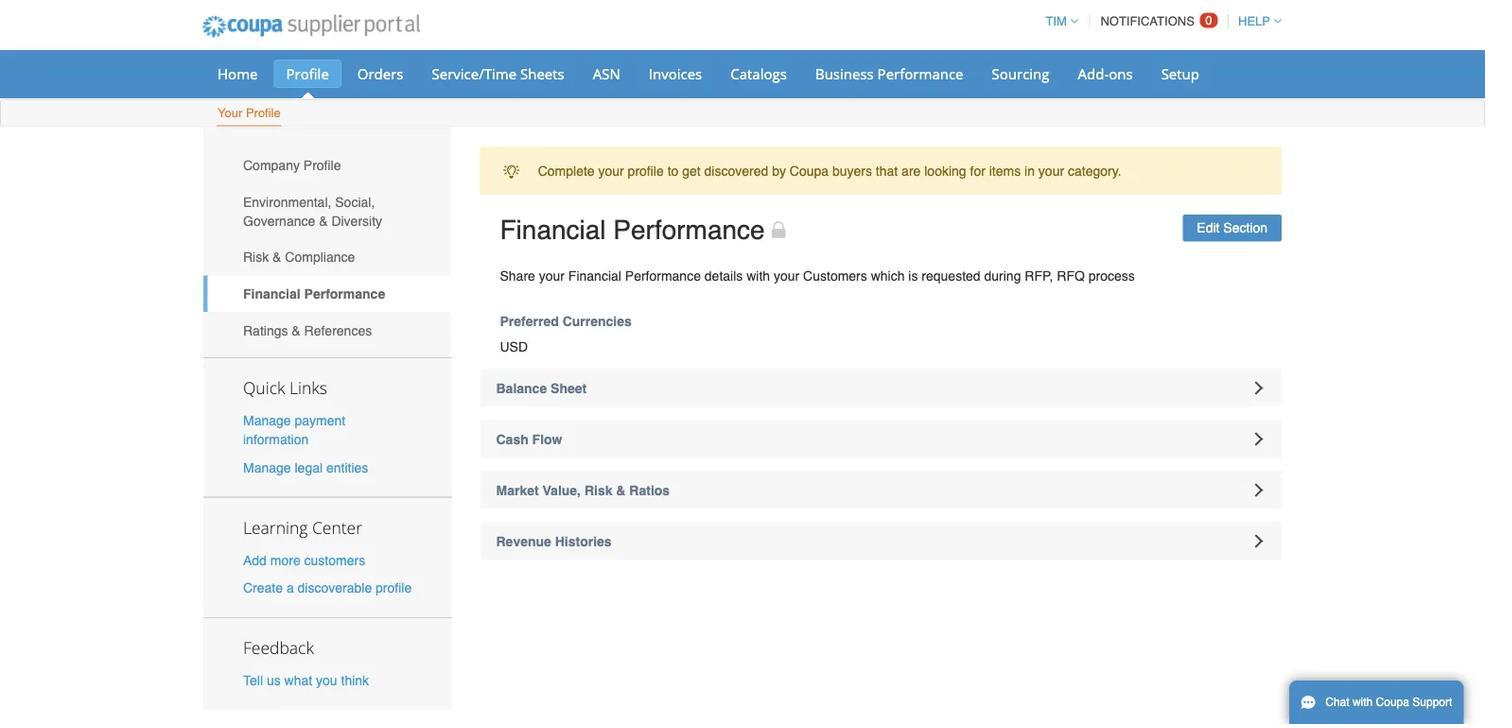 Task type: vqa. For each thing, say whether or not it's contained in the screenshot.
Driving Value
no



Task type: locate. For each thing, give the bounding box(es) containing it.
& left diversity
[[319, 213, 328, 228]]

profile for your profile
[[246, 106, 281, 120]]

1 horizontal spatial financial performance
[[500, 215, 765, 245]]

payment
[[295, 414, 346, 429]]

0 vertical spatial financial
[[500, 215, 606, 245]]

category.
[[1068, 163, 1122, 179]]

1 vertical spatial financial performance
[[243, 286, 385, 302]]

with right details
[[747, 268, 770, 283]]

setup link
[[1149, 60, 1212, 88]]

company profile link
[[203, 147, 452, 184]]

& left ratios
[[616, 483, 626, 498]]

share
[[500, 268, 535, 283]]

governance
[[243, 213, 315, 228]]

environmental, social, governance & diversity link
[[203, 184, 452, 239]]

edit section
[[1197, 221, 1268, 236]]

0 vertical spatial profile
[[286, 64, 329, 83]]

1 manage from the top
[[243, 414, 291, 429]]

home link
[[205, 60, 270, 88]]

0 vertical spatial coupa
[[790, 163, 829, 179]]

learning center
[[243, 517, 362, 539]]

1 horizontal spatial with
[[1353, 696, 1373, 710]]

manage up the information
[[243, 414, 291, 429]]

histories
[[555, 534, 612, 549]]

0 vertical spatial profile
[[628, 163, 664, 179]]

manage
[[243, 414, 291, 429], [243, 460, 291, 475]]

profile right 'your'
[[246, 106, 281, 120]]

risk
[[243, 250, 269, 265], [585, 483, 613, 498]]

0 horizontal spatial coupa
[[790, 163, 829, 179]]

0 vertical spatial risk
[[243, 250, 269, 265]]

information
[[243, 432, 309, 448]]

profile inside complete your profile to get discovered by coupa buyers that are looking for items in your category. alert
[[628, 163, 664, 179]]

discoverable
[[298, 581, 372, 596]]

social,
[[335, 194, 375, 210]]

coupa right by
[[790, 163, 829, 179]]

market value, risk & ratios button
[[480, 472, 1282, 509]]

complete
[[538, 163, 595, 179]]

& inside environmental, social, governance & diversity
[[319, 213, 328, 228]]

navigation
[[1037, 3, 1282, 40]]

ratios
[[629, 483, 670, 498]]

2 manage from the top
[[243, 460, 291, 475]]

notifications
[[1101, 14, 1195, 28]]

complete your profile to get discovered by coupa buyers that are looking for items in your category.
[[538, 163, 1122, 179]]

catalogs link
[[718, 60, 799, 88]]

1 vertical spatial financial
[[568, 268, 622, 283]]

asn link
[[581, 60, 633, 88]]

profile
[[628, 163, 664, 179], [376, 581, 412, 596]]

profile up environmental, social, governance & diversity link
[[304, 158, 341, 173]]

which
[[871, 268, 905, 283]]

financial performance down compliance at the left of the page
[[243, 286, 385, 302]]

environmental,
[[243, 194, 332, 210]]

with right chat
[[1353, 696, 1373, 710]]

1 vertical spatial with
[[1353, 696, 1373, 710]]

performance right "business"
[[878, 64, 964, 83]]

profile for company profile
[[304, 158, 341, 173]]

balance sheet
[[496, 381, 587, 396]]

& right ratings
[[292, 323, 301, 338]]

orders
[[357, 64, 404, 83]]

financial up share
[[500, 215, 606, 245]]

your
[[218, 106, 242, 120]]

&
[[319, 213, 328, 228], [273, 250, 281, 265], [292, 323, 301, 338], [616, 483, 626, 498]]

profile right discoverable
[[376, 581, 412, 596]]

risk inside dropdown button
[[585, 483, 613, 498]]

add-ons link
[[1066, 60, 1145, 88]]

profile down coupa supplier portal image
[[286, 64, 329, 83]]

0 vertical spatial manage
[[243, 414, 291, 429]]

discovered
[[704, 163, 768, 179]]

service/time
[[432, 64, 517, 83]]

tim
[[1046, 14, 1067, 28]]

manage inside manage payment information
[[243, 414, 291, 429]]

2 vertical spatial profile
[[304, 158, 341, 173]]

0 horizontal spatial profile
[[376, 581, 412, 596]]

ratings
[[243, 323, 288, 338]]

1 vertical spatial risk
[[585, 483, 613, 498]]

buyers
[[833, 163, 872, 179]]

balance sheet heading
[[480, 369, 1282, 407]]

entities
[[326, 460, 368, 475]]

share your financial performance details with your customers which is requested during rfp, rfq process
[[500, 268, 1135, 283]]

1 vertical spatial profile
[[246, 106, 281, 120]]

1 vertical spatial manage
[[243, 460, 291, 475]]

add-
[[1078, 64, 1109, 83]]

0
[[1206, 13, 1212, 27]]

profile left the to
[[628, 163, 664, 179]]

risk right value, at the left
[[585, 483, 613, 498]]

manage legal entities
[[243, 460, 368, 475]]

more
[[270, 553, 301, 568]]

customers
[[803, 268, 867, 283]]

learning
[[243, 517, 308, 539]]

sourcing
[[992, 64, 1050, 83]]

sheet
[[551, 381, 587, 396]]

business performance
[[815, 64, 964, 83]]

financial up currencies
[[568, 268, 622, 283]]

performance up details
[[613, 215, 765, 245]]

help
[[1239, 14, 1271, 28]]

1 vertical spatial coupa
[[1376, 696, 1410, 710]]

revenue histories heading
[[480, 523, 1282, 561]]

center
[[312, 517, 362, 539]]

revenue
[[496, 534, 551, 549]]

edit section link
[[1183, 215, 1282, 242]]

service/time sheets
[[432, 64, 565, 83]]

preferred
[[500, 314, 559, 329]]

1 horizontal spatial risk
[[585, 483, 613, 498]]

notifications 0
[[1101, 13, 1212, 28]]

your right complete
[[598, 163, 624, 179]]

1 horizontal spatial coupa
[[1376, 696, 1410, 710]]

your
[[598, 163, 624, 179], [1039, 163, 1064, 179], [539, 268, 565, 283], [774, 268, 800, 283]]

1 horizontal spatial profile
[[628, 163, 664, 179]]

coupa left support
[[1376, 696, 1410, 710]]

business
[[815, 64, 874, 83]]

manage payment information
[[243, 414, 346, 448]]

1 vertical spatial profile
[[376, 581, 412, 596]]

risk down governance
[[243, 250, 269, 265]]

value,
[[543, 483, 581, 498]]

your right in
[[1039, 163, 1064, 179]]

0 horizontal spatial financial performance
[[243, 286, 385, 302]]

0 horizontal spatial risk
[[243, 250, 269, 265]]

usd
[[500, 339, 528, 354]]

quick
[[243, 377, 285, 399]]

financial up ratings
[[243, 286, 301, 302]]

manage down the information
[[243, 460, 291, 475]]

complete your profile to get discovered by coupa buyers that are looking for items in your category. alert
[[480, 147, 1282, 195]]

market value, risk & ratios
[[496, 483, 670, 498]]

a
[[287, 581, 294, 596]]

financial performance down the to
[[500, 215, 765, 245]]

coupa supplier portal image
[[189, 3, 433, 50]]

0 vertical spatial with
[[747, 268, 770, 283]]

coupa inside alert
[[790, 163, 829, 179]]

get
[[682, 163, 701, 179]]



Task type: describe. For each thing, give the bounding box(es) containing it.
invoices
[[649, 64, 702, 83]]

performance up references
[[304, 286, 385, 302]]

risk & compliance
[[243, 250, 355, 265]]

your right share
[[539, 268, 565, 283]]

cash flow heading
[[480, 421, 1282, 458]]

references
[[304, 323, 372, 338]]

2 vertical spatial financial
[[243, 286, 301, 302]]

is
[[909, 268, 918, 283]]

diversity
[[332, 213, 382, 228]]

sheets
[[520, 64, 565, 83]]

process
[[1089, 268, 1135, 283]]

tell
[[243, 673, 263, 689]]

ons
[[1109, 64, 1133, 83]]

ratings & references
[[243, 323, 372, 338]]

items
[[989, 163, 1021, 179]]

flow
[[532, 432, 562, 447]]

manage for manage legal entities
[[243, 460, 291, 475]]

financial performance link
[[203, 276, 452, 312]]

asn
[[593, 64, 620, 83]]

manage legal entities link
[[243, 460, 368, 475]]

preferred currencies
[[500, 314, 632, 329]]

& down governance
[[273, 250, 281, 265]]

your profile
[[218, 106, 281, 120]]

add
[[243, 553, 267, 568]]

create
[[243, 581, 283, 596]]

0 horizontal spatial with
[[747, 268, 770, 283]]

compliance
[[285, 250, 355, 265]]

profile link
[[274, 60, 341, 88]]

are
[[902, 163, 921, 179]]

tell us what you think
[[243, 673, 369, 689]]

chat with coupa support button
[[1290, 681, 1464, 725]]

in
[[1025, 163, 1035, 179]]

performance left details
[[625, 268, 701, 283]]

navigation containing notifications 0
[[1037, 3, 1282, 40]]

your left the customers
[[774, 268, 800, 283]]

manage payment information link
[[243, 414, 346, 448]]

with inside button
[[1353, 696, 1373, 710]]

add more customers
[[243, 553, 365, 568]]

ratings & references link
[[203, 312, 452, 349]]

looking
[[925, 163, 967, 179]]

legal
[[295, 460, 323, 475]]

business performance link
[[803, 60, 976, 88]]

create a discoverable profile
[[243, 581, 412, 596]]

balance
[[496, 381, 547, 396]]

sourcing link
[[980, 60, 1062, 88]]

cash flow button
[[480, 421, 1282, 458]]

risk & compliance link
[[203, 239, 452, 276]]

during
[[984, 268, 1021, 283]]

feedback
[[243, 637, 314, 659]]

cash
[[496, 432, 529, 447]]

what
[[284, 673, 312, 689]]

revenue histories
[[496, 534, 612, 549]]

links
[[289, 377, 327, 399]]

tell us what you think button
[[243, 672, 369, 690]]

manage for manage payment information
[[243, 414, 291, 429]]

home
[[218, 64, 258, 83]]

by
[[772, 163, 786, 179]]

your profile link
[[217, 102, 282, 126]]

to
[[668, 163, 679, 179]]

company profile
[[243, 158, 341, 173]]

quick links
[[243, 377, 327, 399]]

add more customers link
[[243, 553, 365, 568]]

& inside dropdown button
[[616, 483, 626, 498]]

for
[[970, 163, 986, 179]]

edit
[[1197, 221, 1220, 236]]

support
[[1413, 696, 1453, 710]]

section
[[1224, 221, 1268, 236]]

chat with coupa support
[[1326, 696, 1453, 710]]

rfp,
[[1025, 268, 1053, 283]]

add-ons
[[1078, 64, 1133, 83]]

requested
[[922, 268, 981, 283]]

coupa inside button
[[1376, 696, 1410, 710]]

think
[[341, 673, 369, 689]]

customers
[[304, 553, 365, 568]]

0 vertical spatial financial performance
[[500, 215, 765, 245]]

company
[[243, 158, 300, 173]]

setup
[[1161, 64, 1200, 83]]

market value, risk & ratios heading
[[480, 472, 1282, 509]]

service/time sheets link
[[420, 60, 577, 88]]

tim link
[[1037, 14, 1078, 28]]

currencies
[[563, 314, 632, 329]]

create a discoverable profile link
[[243, 581, 412, 596]]

cash flow
[[496, 432, 562, 447]]

rfq
[[1057, 268, 1085, 283]]



